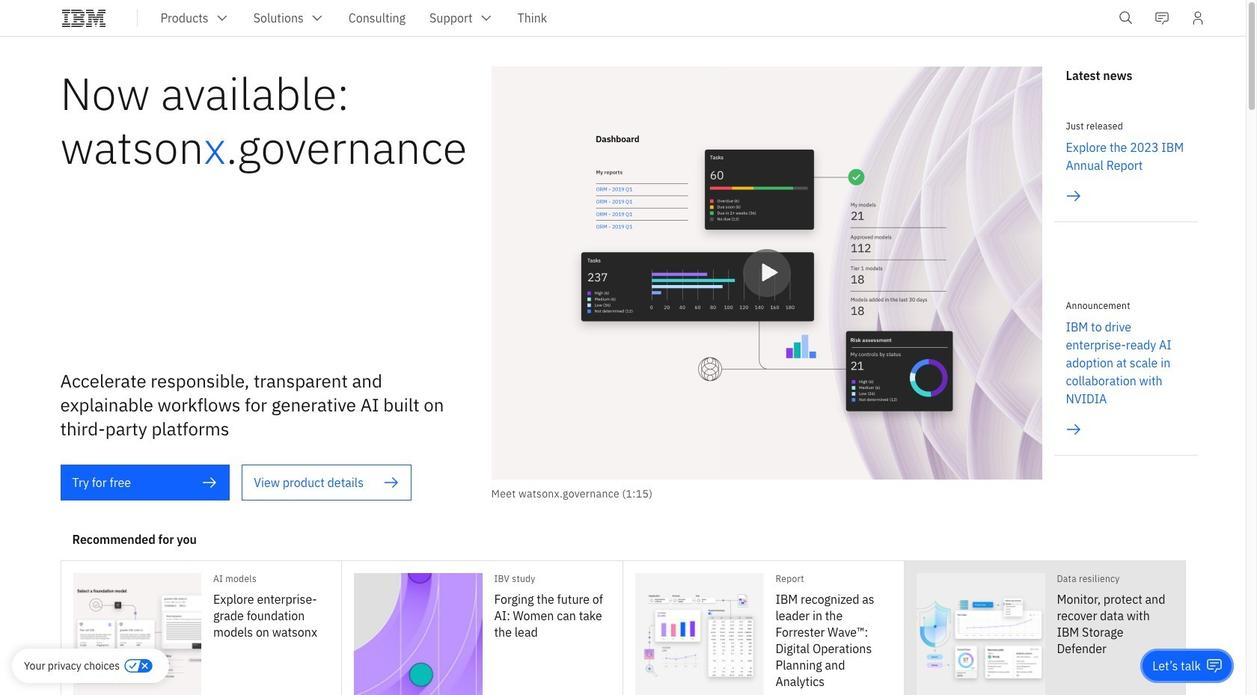 Task type: describe. For each thing, give the bounding box(es) containing it.
your privacy choices element
[[24, 658, 120, 674]]



Task type: locate. For each thing, give the bounding box(es) containing it.
let's talk element
[[1153, 658, 1201, 674]]



